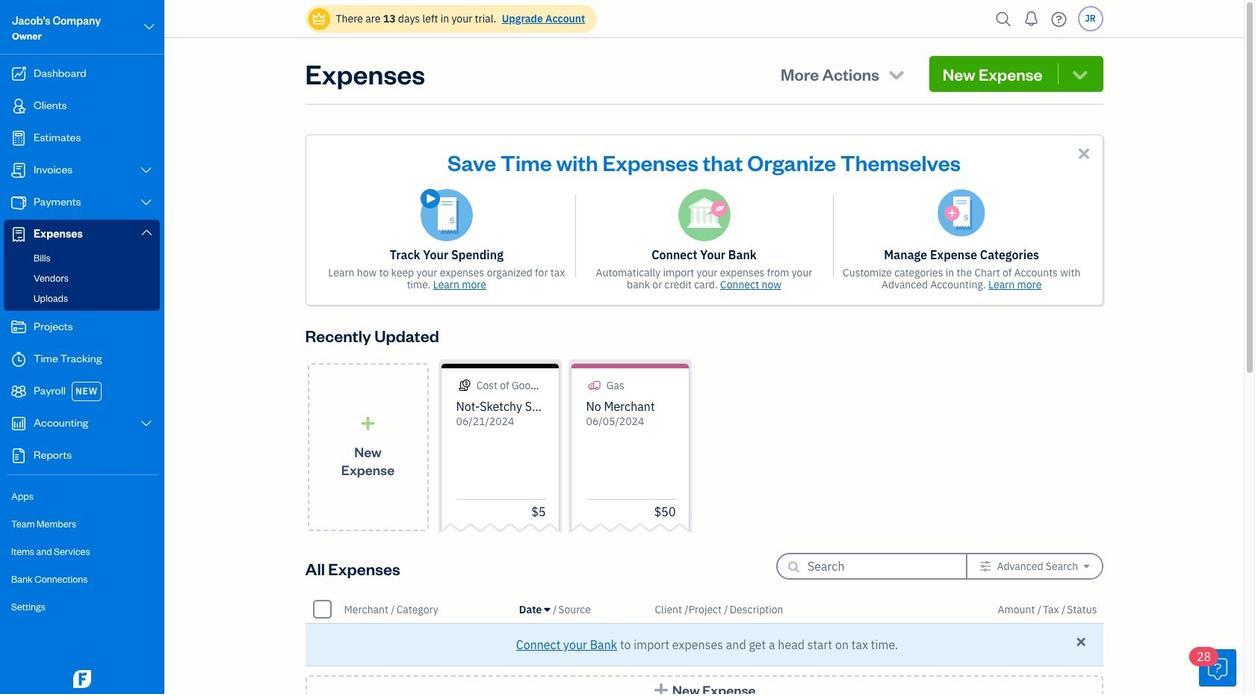 Task type: describe. For each thing, give the bounding box(es) containing it.
chevrondown image
[[887, 64, 907, 84]]

chevron large down image for chart icon
[[139, 418, 153, 430]]

chevron large down image
[[142, 18, 156, 36]]

report image
[[10, 449, 28, 463]]

estimate image
[[10, 131, 28, 146]]

chevron large down image for expense icon
[[139, 227, 153, 238]]

chevrondown image
[[1070, 64, 1091, 84]]

close image
[[1076, 145, 1093, 162]]

payment image
[[10, 195, 28, 210]]

dashboard image
[[10, 67, 28, 81]]

0 vertical spatial plus image
[[360, 416, 377, 431]]

Search text field
[[808, 555, 943, 579]]

expense image
[[10, 227, 28, 242]]

1 vertical spatial plus image
[[653, 683, 670, 694]]

chevron large down image for invoice icon
[[139, 164, 153, 176]]

crown image
[[311, 11, 327, 27]]

go to help image
[[1048, 8, 1072, 30]]



Task type: vqa. For each thing, say whether or not it's contained in the screenshot.
plus icon
yes



Task type: locate. For each thing, give the bounding box(es) containing it.
project image
[[10, 320, 28, 335]]

track your spending image
[[421, 189, 473, 241]]

freshbooks image
[[70, 671, 94, 688]]

1 horizontal spatial plus image
[[653, 683, 670, 694]]

0 horizontal spatial plus image
[[360, 416, 377, 431]]

team image
[[10, 384, 28, 399]]

chevron large down image for 'payment' icon at the left top
[[139, 197, 153, 209]]

plus image
[[360, 416, 377, 431], [653, 683, 670, 694]]

3 chevron large down image from the top
[[139, 227, 153, 238]]

main element
[[0, 0, 202, 694]]

connect your bank image
[[678, 189, 731, 241]]

manage expense categories image
[[938, 189, 986, 237]]

search image
[[992, 8, 1016, 30]]

close image
[[1075, 635, 1089, 649]]

timer image
[[10, 352, 28, 367]]

2 chevron large down image from the top
[[139, 197, 153, 209]]

client image
[[10, 99, 28, 114]]

chevron large down image
[[139, 164, 153, 176], [139, 197, 153, 209], [139, 227, 153, 238], [139, 418, 153, 430]]

invoice image
[[10, 163, 28, 178]]

chart image
[[10, 416, 28, 431]]

4 chevron large down image from the top
[[139, 418, 153, 430]]

caretdown image
[[545, 604, 551, 616]]

1 chevron large down image from the top
[[139, 164, 153, 176]]

notifications image
[[1020, 4, 1044, 34]]



